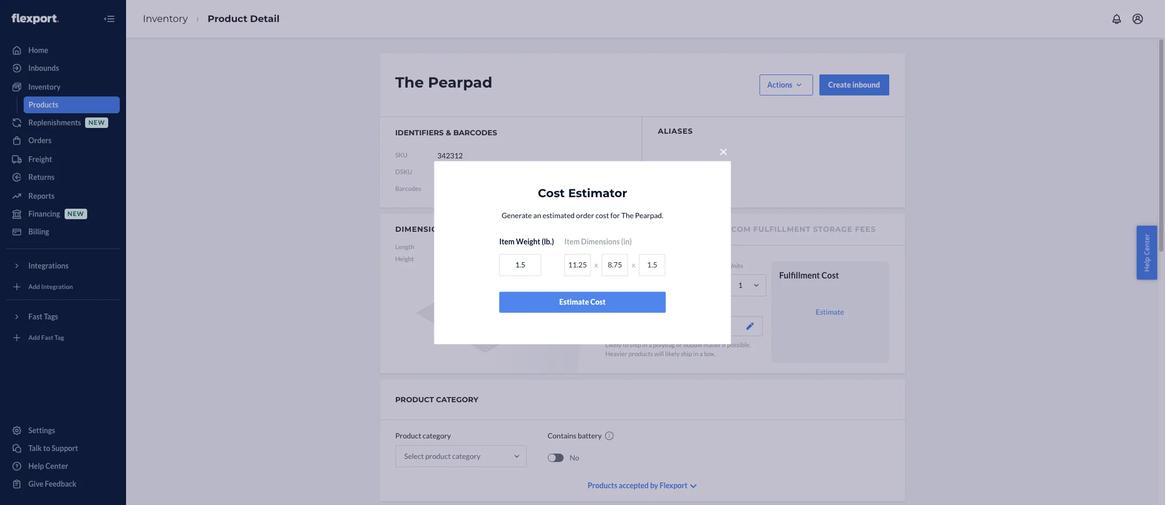 Task type: vqa. For each thing, say whether or not it's contained in the screenshot.
ship to the top
yes



Task type: locate. For each thing, give the bounding box(es) containing it.
reports link
[[6, 188, 120, 205]]

1 x from the left
[[594, 261, 598, 270]]

contains battery
[[548, 432, 602, 441]]

1 vertical spatial add
[[28, 334, 40, 342]]

1 vertical spatial in
[[693, 351, 699, 359]]

1 add from the top
[[28, 283, 40, 291]]

product detail
[[208, 13, 280, 25]]

1 vertical spatial dimensions
[[581, 238, 620, 246]]

fulfillment down ecom fulfillment storage fees
[[779, 271, 820, 281]]

new for financing
[[68, 210, 84, 218]]

inventory inside breadcrumbs navigation
[[143, 13, 188, 25]]

0 horizontal spatial the
[[395, 74, 424, 91]]

cost up estimate link
[[822, 271, 839, 281]]

1 horizontal spatial inventory link
[[143, 13, 188, 25]]

1 vertical spatial dgqjj7pqlkj
[[437, 184, 487, 193]]

0 horizontal spatial in
[[642, 342, 648, 350]]

1 horizontal spatial in
[[693, 351, 699, 359]]

add left 'fast'
[[28, 334, 40, 342]]

reports
[[28, 192, 55, 201]]

1 horizontal spatial weight
[[516, 238, 540, 246]]

tab
[[605, 214, 713, 245]]

inbounds link
[[6, 60, 120, 77]]

billing
[[28, 227, 49, 236]]

0 vertical spatial new
[[88, 119, 105, 127]]

0 horizontal spatial dimensions
[[395, 225, 449, 234]]

aliases
[[658, 127, 693, 136]]

width
[[489, 243, 506, 251]]

fulfillment inside ecom fulfillment storage fees tab
[[753, 225, 811, 234]]

0 vertical spatial estimate
[[559, 298, 589, 307]]

in
[[642, 342, 648, 350], [693, 351, 699, 359]]

the
[[395, 74, 424, 91], [621, 211, 634, 220]]

identifiers & barcodes
[[395, 128, 497, 138]]

1 horizontal spatial cost
[[591, 298, 606, 307]]

item for item weight (lb.)
[[499, 238, 515, 246]]

storage
[[813, 225, 853, 234]]

0 vertical spatial the
[[395, 74, 424, 91]]

possible.
[[727, 342, 751, 350]]

1 vertical spatial inventory link
[[6, 79, 120, 96]]

1 horizontal spatial help center
[[1142, 234, 1152, 272]]

0 horizontal spatial estimate
[[559, 298, 589, 307]]

1 horizontal spatial inventory
[[143, 13, 188, 25]]

new down products link
[[88, 119, 105, 127]]

fulfillment
[[753, 225, 811, 234], [779, 271, 820, 281]]

flexport logo image
[[12, 14, 59, 24]]

cost down service
[[591, 298, 606, 307]]

2 vertical spatial cost
[[591, 298, 606, 307]]

0 vertical spatial add
[[28, 283, 40, 291]]

new for replenishments
[[88, 119, 105, 127]]

0 horizontal spatial help center
[[28, 462, 68, 471]]

fulfillment cost
[[779, 271, 839, 281]]

0 vertical spatial product
[[208, 13, 247, 25]]

talk to support
[[28, 444, 78, 453]]

1 horizontal spatial dimensions
[[581, 238, 620, 246]]

1 horizontal spatial center
[[1142, 234, 1152, 255]]

will
[[654, 351, 664, 359]]

financing
[[28, 210, 60, 219]]

ship
[[630, 342, 641, 350], [681, 351, 692, 359]]

to inside button
[[43, 444, 50, 453]]

dgqjj7pqlkj up dgqjj7pqlkj (dsku)
[[437, 168, 487, 177]]

1 vertical spatial ship
[[681, 351, 692, 359]]

inventory link
[[143, 13, 188, 25], [6, 79, 120, 96]]

ecom fulfillment storage fees tab list
[[580, 214, 905, 246]]

1 vertical spatial help
[[28, 462, 44, 471]]

new down reports link
[[68, 210, 84, 218]]

weight left the (lb.)
[[516, 238, 540, 246]]

to inside likely to ship in a polybag or bubble mailer if possible. heavier products will likely ship in a box.
[[623, 342, 629, 350]]

box.
[[704, 351, 716, 359]]

battery
[[578, 432, 602, 441]]

add
[[28, 283, 40, 291], [28, 334, 40, 342]]

dgqjj7pqlkj for dgqjj7pqlkj
[[437, 168, 487, 177]]

0 horizontal spatial help
[[28, 462, 44, 471]]

1 vertical spatial inventory
[[28, 82, 61, 91]]

1 horizontal spatial x
[[632, 261, 636, 270]]

Weight text field
[[499, 254, 541, 276]]

an
[[533, 211, 541, 220]]

1 horizontal spatial the
[[621, 211, 634, 220]]

0 horizontal spatial ship
[[630, 342, 641, 350]]

dgqjj7pqlkj
[[437, 168, 487, 177], [437, 184, 487, 193]]

1 dgqjj7pqlkj from the top
[[437, 168, 487, 177]]

2 dgqjj7pqlkj from the top
[[437, 184, 487, 193]]

x
[[594, 261, 598, 270], [632, 261, 636, 270]]

products link
[[23, 97, 120, 113]]

heavier
[[605, 351, 627, 359]]

product left detail
[[208, 13, 247, 25]]

item up l text box
[[565, 238, 580, 246]]

0 vertical spatial weight
[[516, 238, 540, 246]]

0 vertical spatial a
[[649, 342, 652, 350]]

weight
[[516, 238, 540, 246], [489, 255, 509, 263]]

1 vertical spatial weight
[[489, 255, 509, 263]]

add fast tag link
[[6, 330, 120, 347]]

estimate
[[559, 298, 589, 307], [816, 308, 844, 317]]

likely to ship in a polybag or bubble mailer if possible. heavier products will likely ship in a box.
[[605, 342, 751, 359]]

1 vertical spatial new
[[68, 210, 84, 218]]

create inbound
[[828, 80, 880, 89]]

1 vertical spatial fulfillment
[[779, 271, 820, 281]]

dimensions up length
[[395, 225, 449, 234]]

estimate down fulfillment cost
[[816, 308, 844, 317]]

fees
[[855, 225, 876, 234]]

1 item from the left
[[499, 238, 515, 246]]

0 horizontal spatial x
[[594, 261, 598, 270]]

0 vertical spatial center
[[1142, 234, 1152, 255]]

estimate down l text box
[[559, 298, 589, 307]]

None text field
[[437, 146, 516, 165]]

inventory
[[143, 13, 188, 25], [28, 82, 61, 91]]

cost up estimated
[[538, 186, 565, 201]]

1 vertical spatial to
[[43, 444, 50, 453]]

0 vertical spatial dgqjj7pqlkj
[[437, 168, 487, 177]]

new
[[88, 119, 105, 127], [68, 210, 84, 218]]

the right for
[[621, 211, 634, 220]]

estimate for estimate link
[[816, 308, 844, 317]]

0 horizontal spatial new
[[68, 210, 84, 218]]

1 horizontal spatial product
[[395, 432, 421, 441]]

0 vertical spatial inventory
[[143, 13, 188, 25]]

1 vertical spatial center
[[45, 462, 68, 471]]

help center
[[1142, 234, 1152, 272], [28, 462, 68, 471]]

1 horizontal spatial a
[[700, 351, 703, 359]]

add left integration
[[28, 283, 40, 291]]

&
[[446, 128, 451, 138]]

in down bubble
[[693, 351, 699, 359]]

in up products
[[642, 342, 648, 350]]

2 item from the left
[[565, 238, 580, 246]]

0 vertical spatial fulfillment
[[753, 225, 811, 234]]

generate
[[502, 211, 532, 220]]

ecom
[[726, 225, 751, 234]]

0 horizontal spatial product
[[208, 13, 247, 25]]

0 vertical spatial cost
[[538, 186, 565, 201]]

home link
[[6, 42, 120, 59]]

orders
[[28, 136, 52, 145]]

returns
[[28, 173, 55, 182]]

product category
[[395, 396, 478, 405]]

a left box.
[[700, 351, 703, 359]]

×
[[719, 142, 728, 160]]

estimate inside button
[[559, 298, 589, 307]]

× document
[[434, 140, 731, 345]]

0 vertical spatial help center
[[1142, 234, 1152, 272]]

returns link
[[6, 169, 120, 186]]

product
[[208, 13, 247, 25], [395, 432, 421, 441]]

cost
[[596, 211, 609, 220]]

cost
[[538, 186, 565, 201], [822, 271, 839, 281], [591, 298, 606, 307]]

support
[[52, 444, 78, 453]]

freight link
[[6, 151, 120, 168]]

item weight (lb.)
[[499, 238, 554, 246]]

product left "category"
[[395, 432, 421, 441]]

1 horizontal spatial help
[[1142, 257, 1152, 272]]

1 vertical spatial the
[[621, 211, 634, 220]]

1 horizontal spatial new
[[88, 119, 105, 127]]

ship up products
[[630, 342, 641, 350]]

center
[[1142, 234, 1152, 255], [45, 462, 68, 471]]

help center inside button
[[1142, 234, 1152, 272]]

1 horizontal spatial to
[[623, 342, 629, 350]]

2 x from the left
[[632, 261, 636, 270]]

the left pearpad
[[395, 74, 424, 91]]

2 add from the top
[[28, 334, 40, 342]]

center inside 'help center' link
[[45, 462, 68, 471]]

0 horizontal spatial item
[[499, 238, 515, 246]]

ship down bubble
[[681, 351, 692, 359]]

dgqjj7pqlkj for dgqjj7pqlkj (dsku)
[[437, 184, 487, 193]]

0 vertical spatial help
[[1142, 257, 1152, 272]]

weight down width
[[489, 255, 509, 263]]

0 vertical spatial inventory link
[[143, 13, 188, 25]]

to right likely
[[623, 342, 629, 350]]

settings link
[[6, 423, 120, 440]]

0 horizontal spatial weight
[[489, 255, 509, 263]]

item
[[499, 238, 515, 246], [565, 238, 580, 246]]

1 vertical spatial estimate
[[816, 308, 844, 317]]

if
[[722, 342, 726, 350]]

1 horizontal spatial item
[[565, 238, 580, 246]]

cost estimator
[[538, 186, 627, 201]]

x right l text box
[[594, 261, 598, 270]]

dgqjj7pqlkj left (dsku)
[[437, 184, 487, 193]]

level
[[627, 262, 641, 270]]

dimensions left (in)
[[581, 238, 620, 246]]

1 horizontal spatial estimate
[[816, 308, 844, 317]]

barcodes
[[395, 185, 421, 193]]

fulfillment right ecom
[[753, 225, 811, 234]]

to
[[623, 342, 629, 350], [43, 444, 50, 453]]

2 horizontal spatial cost
[[822, 271, 839, 281]]

x right service
[[632, 261, 636, 270]]

W text field
[[602, 254, 628, 276]]

talk
[[28, 444, 42, 453]]

L text field
[[565, 254, 591, 276]]

1 vertical spatial cost
[[822, 271, 839, 281]]

a up products
[[649, 342, 652, 350]]

to right talk
[[43, 444, 50, 453]]

give feedback
[[28, 480, 76, 489]]

inventory link inside breadcrumbs navigation
[[143, 13, 188, 25]]

help
[[1142, 257, 1152, 272], [28, 462, 44, 471]]

cost inside button
[[591, 298, 606, 307]]

add integration
[[28, 283, 73, 291]]

product inside breadcrumbs navigation
[[208, 13, 247, 25]]

0 vertical spatial to
[[623, 342, 629, 350]]

0 horizontal spatial to
[[43, 444, 50, 453]]

0 vertical spatial ship
[[630, 342, 641, 350]]

0 horizontal spatial center
[[45, 462, 68, 471]]

1 vertical spatial product
[[395, 432, 421, 441]]

item up weight text field
[[499, 238, 515, 246]]

units
[[728, 262, 743, 270]]

inbound
[[853, 80, 880, 89]]



Task type: describe. For each thing, give the bounding box(es) containing it.
pearpad.
[[635, 211, 664, 220]]

item dimensions (in)
[[565, 238, 632, 246]]

0 vertical spatial in
[[642, 342, 648, 350]]

0 horizontal spatial a
[[649, 342, 652, 350]]

inbounds
[[28, 64, 59, 73]]

order
[[576, 211, 594, 220]]

estimate cost button
[[499, 292, 666, 313]]

sku
[[395, 152, 408, 159]]

identifiers
[[395, 128, 444, 138]]

category
[[423, 432, 451, 441]]

pearpad
[[428, 74, 492, 91]]

0 horizontal spatial cost
[[538, 186, 565, 201]]

billing link
[[6, 224, 120, 241]]

add for add integration
[[28, 283, 40, 291]]

breadcrumbs navigation
[[134, 3, 288, 34]]

estimate cost
[[559, 298, 606, 307]]

estimator
[[568, 186, 627, 201]]

dsku
[[395, 168, 412, 176]]

weight inside '×' document
[[516, 238, 540, 246]]

polybag
[[653, 342, 675, 350]]

talk to support button
[[6, 441, 120, 458]]

product detail link
[[208, 13, 280, 25]]

1 horizontal spatial ship
[[681, 351, 692, 359]]

actions button
[[760, 75, 813, 96]]

height
[[395, 255, 414, 263]]

close navigation image
[[103, 13, 116, 25]]

create inbound button
[[819, 75, 889, 96]]

length
[[395, 243, 414, 251]]

product
[[395, 396, 434, 405]]

1 vertical spatial help center
[[28, 462, 68, 471]]

likely
[[665, 351, 680, 359]]

give feedback button
[[6, 477, 120, 493]]

tag
[[54, 334, 64, 342]]

actions
[[767, 80, 793, 89]]

home
[[28, 46, 48, 55]]

product category
[[395, 432, 451, 441]]

give
[[28, 480, 43, 489]]

add fast tag
[[28, 334, 64, 342]]

contains
[[548, 432, 577, 441]]

estimated
[[543, 211, 575, 220]]

orders link
[[6, 132, 120, 149]]

help inside help center button
[[1142, 257, 1152, 272]]

help center button
[[1137, 226, 1157, 280]]

(in)
[[621, 238, 632, 246]]

service level
[[605, 262, 641, 270]]

help center link
[[6, 459, 120, 475]]

pen image
[[746, 323, 754, 331]]

1 vertical spatial a
[[700, 351, 703, 359]]

estimate for estimate cost
[[559, 298, 589, 307]]

dimensions inside '×' document
[[581, 238, 620, 246]]

service
[[605, 262, 626, 270]]

product for product category
[[395, 432, 421, 441]]

to for talk
[[43, 444, 50, 453]]

0 vertical spatial dimensions
[[395, 225, 449, 234]]

H text field
[[639, 254, 665, 276]]

item for item dimensions (in)
[[565, 238, 580, 246]]

to for likely
[[623, 342, 629, 350]]

ecom fulfillment storage fees tab
[[726, 214, 876, 243]]

products
[[29, 100, 58, 109]]

0 horizontal spatial inventory link
[[6, 79, 120, 96]]

cost for fulfillment cost
[[822, 271, 839, 281]]

(lb.)
[[542, 238, 554, 246]]

category
[[436, 396, 478, 405]]

the inside '×' document
[[621, 211, 634, 220]]

center inside help center button
[[1142, 234, 1152, 255]]

chevron down image
[[690, 483, 697, 491]]

products
[[629, 351, 653, 359]]

generate an estimated order cost for the pearpad.
[[502, 211, 664, 220]]

for
[[611, 211, 620, 220]]

bubble
[[683, 342, 702, 350]]

replenishments
[[28, 118, 81, 127]]

fast
[[41, 334, 53, 342]]

detail
[[250, 13, 280, 25]]

integration
[[41, 283, 73, 291]]

× button
[[716, 140, 731, 160]]

barcodes
[[453, 128, 497, 138]]

packaging
[[605, 304, 633, 312]]

dgqjj7pqlkj (dsku)
[[437, 184, 513, 193]]

settings
[[28, 427, 55, 436]]

tab inside ecom fulfillment storage fees tab list
[[605, 214, 713, 245]]

cost for estimate cost
[[591, 298, 606, 307]]

help inside 'help center' link
[[28, 462, 44, 471]]

or
[[676, 342, 682, 350]]

print image
[[540, 186, 548, 192]]

add integration link
[[6, 279, 120, 296]]

freight
[[28, 155, 52, 164]]

0 horizontal spatial inventory
[[28, 82, 61, 91]]

the pearpad
[[395, 74, 492, 91]]

no
[[570, 454, 579, 463]]

(dsku)
[[489, 184, 513, 193]]

likely
[[605, 342, 622, 350]]

product for product detail
[[208, 13, 247, 25]]

create
[[828, 80, 851, 89]]

ecom fulfillment storage fees
[[726, 225, 876, 234]]

add for add fast tag
[[28, 334, 40, 342]]

estimate link
[[816, 308, 844, 317]]



